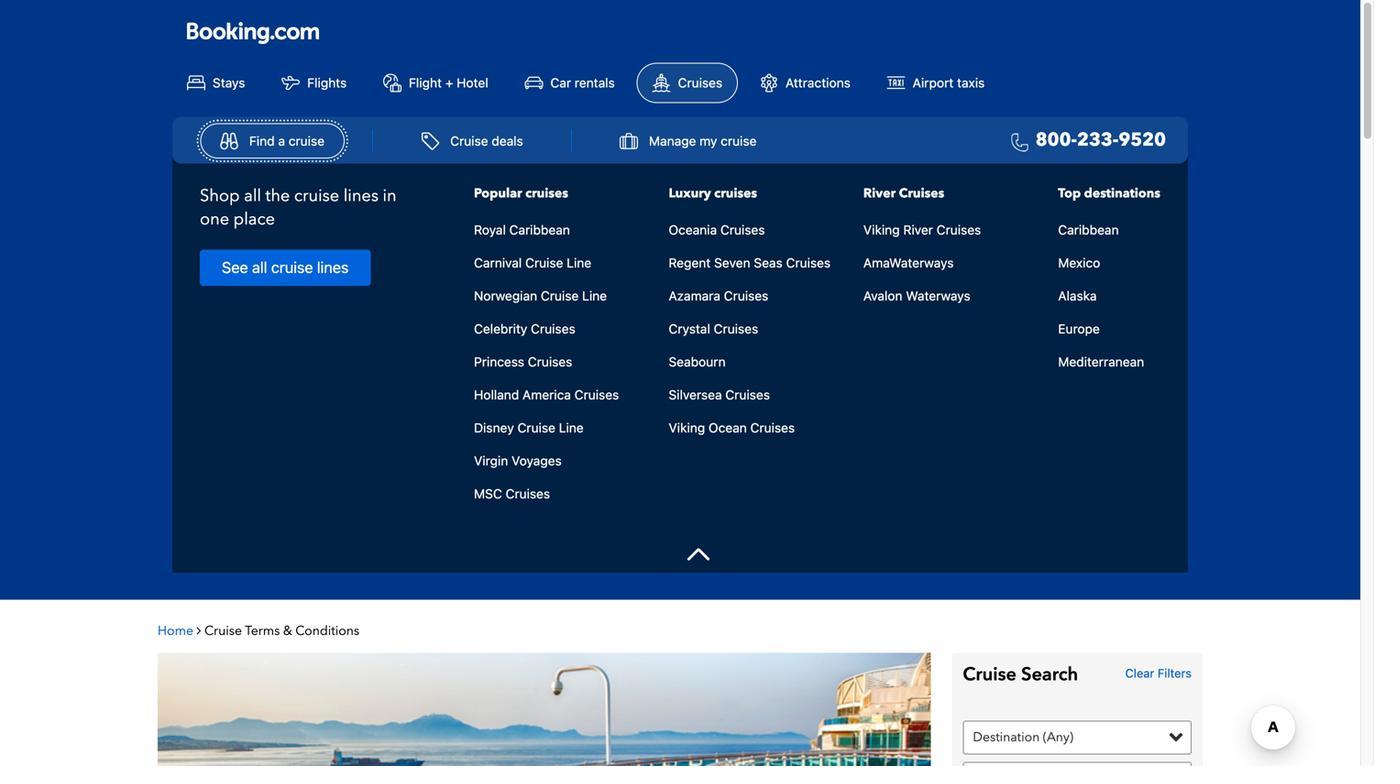 Task type: vqa. For each thing, say whether or not it's contained in the screenshot.
Top destinations
yes



Task type: describe. For each thing, give the bounding box(es) containing it.
lines inside shop all the cruise lines in one place
[[344, 185, 379, 207]]

princess cruises link
[[474, 353, 650, 372]]

mexico
[[1058, 256, 1100, 271]]

river inside viking river cruises link
[[903, 223, 933, 238]]

river cruises
[[863, 185, 944, 202]]

seabourn
[[669, 355, 726, 370]]

attractions link
[[745, 64, 865, 102]]

cruises down norwegian cruise line 'link'
[[531, 322, 575, 337]]

car rentals link
[[510, 64, 630, 102]]

cruise inside norwegian cruise line 'link'
[[541, 289, 579, 304]]

terms
[[245, 623, 280, 640]]

airport taxis link
[[872, 64, 1000, 102]]

avalon waterways link
[[863, 287, 1040, 305]]

royal caribbean link
[[474, 221, 650, 239]]

flight
[[409, 75, 442, 90]]

deals
[[492, 133, 523, 149]]

top destinations
[[1058, 185, 1161, 202]]

attractions
[[786, 75, 851, 90]]

seas
[[754, 256, 783, 271]]

manage my cruise button
[[600, 123, 777, 159]]

one place
[[200, 208, 275, 231]]

azamara  cruises link
[[669, 287, 845, 305]]

see
[[222, 259, 248, 277]]

airport
[[913, 75, 954, 90]]

none search field containing cruise search
[[952, 653, 1203, 766]]

ocean
[[709, 421, 747, 436]]

any
[[1047, 729, 1070, 746]]

see all cruise lines
[[222, 259, 349, 277]]

celebrity cruises
[[474, 322, 575, 337]]

cruises up america
[[528, 355, 572, 370]]

caribbean inside royal caribbean link
[[509, 223, 570, 238]]

in
[[383, 185, 397, 207]]

terms & conditions image
[[158, 653, 931, 766]]

msc
[[474, 487, 502, 502]]

find a cruise link
[[200, 123, 345, 159]]

taxis
[[957, 75, 985, 90]]

booking.com home image
[[187, 21, 319, 46]]

cruise search
[[963, 662, 1078, 688]]

viking for viking ocean cruises
[[669, 421, 705, 436]]

angle right image
[[197, 624, 201, 637]]

oceania cruises link
[[669, 221, 845, 239]]

a
[[278, 133, 285, 149]]

stays link
[[172, 64, 260, 102]]

cruises down voyages
[[506, 487, 550, 502]]

cruises down silversea  cruises "link"
[[750, 421, 795, 436]]

car rentals
[[550, 75, 615, 90]]

cruises for luxury cruises
[[714, 185, 757, 202]]

)
[[1070, 729, 1073, 746]]

river cruises element
[[863, 221, 1040, 305]]

amawaterways link
[[863, 254, 1040, 272]]

caribbean link
[[1058, 221, 1161, 239]]

filters
[[1158, 667, 1192, 680]]

azamara  cruises
[[669, 289, 769, 304]]

mexico link
[[1058, 254, 1161, 272]]

alaska link
[[1058, 287, 1161, 305]]

silversea  cruises
[[669, 388, 770, 403]]

holland
[[474, 388, 519, 403]]

9520
[[1119, 127, 1166, 153]]

regent seven seas cruises
[[669, 256, 831, 271]]

america
[[523, 388, 571, 403]]

cruise for manage my cruise
[[721, 133, 757, 149]]

cruises right seas at the right of page
[[786, 256, 831, 271]]

crystal cruises
[[669, 322, 758, 337]]

flight + hotel
[[409, 75, 488, 90]]

virgin voyages link
[[474, 452, 650, 471]]

cruise inside carnival cruise line link
[[525, 256, 563, 271]]

disney cruise line link
[[474, 419, 650, 438]]

viking river cruises
[[863, 223, 981, 238]]

clear filters link
[[1125, 664, 1192, 683]]

manage
[[649, 133, 696, 149]]

cruises up viking river cruises
[[899, 185, 944, 202]]

flight + hotel link
[[369, 64, 503, 102]]

cruise terms & conditions
[[204, 623, 359, 640]]

233-
[[1077, 127, 1119, 153]]

luxury cruises
[[669, 185, 757, 202]]

find a cruise
[[249, 133, 325, 149]]

viking for viking river cruises
[[863, 223, 900, 238]]

avalon
[[863, 289, 903, 304]]

crystal cruises link
[[669, 320, 845, 338]]

&
[[283, 623, 292, 640]]

virgin voyages
[[474, 454, 562, 469]]

holland america cruises
[[474, 388, 619, 403]]

manage my cruise
[[649, 133, 757, 149]]

flights link
[[267, 64, 361, 102]]

find
[[249, 133, 275, 149]]

line for disney cruise line
[[559, 421, 584, 436]]

flights
[[307, 75, 347, 90]]

norwegian
[[474, 289, 537, 304]]

800-233-9520
[[1036, 127, 1166, 153]]

norwegian cruise line link
[[474, 287, 650, 305]]

home link
[[158, 623, 197, 640]]

rentals
[[575, 75, 615, 90]]

conditions
[[295, 623, 359, 640]]

cruise inside shop all the cruise lines in one place
[[294, 185, 339, 207]]



Task type: locate. For each thing, give the bounding box(es) containing it.
1 vertical spatial river
[[903, 223, 933, 238]]

princess
[[474, 355, 524, 370]]

0 vertical spatial viking
[[863, 223, 900, 238]]

cruises down regent seven seas cruises
[[724, 289, 769, 304]]

cruises up manage my cruise
[[678, 75, 723, 90]]

mediterranean
[[1058, 355, 1144, 370]]

holland america cruises link
[[474, 386, 650, 405]]

cruises down azamara  cruises on the top of page
[[714, 322, 758, 337]]

cruise inside dropdown button
[[721, 133, 757, 149]]

royal caribbean
[[474, 223, 570, 238]]

0 vertical spatial line
[[567, 256, 592, 271]]

carnival
[[474, 256, 522, 271]]

cruises
[[678, 75, 723, 90], [899, 185, 944, 202], [720, 223, 765, 238], [937, 223, 981, 238], [786, 256, 831, 271], [724, 289, 769, 304], [531, 322, 575, 337], [714, 322, 758, 337], [528, 355, 572, 370], [575, 388, 619, 403], [726, 388, 770, 403], [750, 421, 795, 436], [506, 487, 550, 502]]

800-233-9520 link
[[1004, 127, 1166, 154]]

cruises down the seabourn link
[[726, 388, 770, 403]]

clear filters
[[1125, 667, 1192, 680]]

popular cruises element
[[474, 221, 650, 504]]

cruises for popular cruises
[[525, 185, 568, 202]]

norwegian cruise line
[[474, 289, 607, 304]]

0 horizontal spatial river
[[863, 185, 896, 202]]

cruises inside 'link'
[[720, 223, 765, 238]]

lines down shop all the cruise lines in one place
[[317, 259, 349, 277]]

shop all the cruise lines in one place
[[200, 185, 397, 231]]

all inside shop all the cruise lines in one place
[[244, 185, 261, 207]]

cruises down princess cruises link
[[575, 388, 619, 403]]

cruises inside "link"
[[726, 388, 770, 403]]

0 horizontal spatial caribbean
[[509, 223, 570, 238]]

cruise right see
[[271, 259, 313, 277]]

caribbean inside caribbean link
[[1058, 223, 1119, 238]]

oceania
[[669, 223, 717, 238]]

(
[[1043, 729, 1047, 746]]

carnival cruise line
[[474, 256, 592, 271]]

0 vertical spatial all
[[244, 185, 261, 207]]

all right see
[[252, 259, 267, 277]]

line inside disney cruise line link
[[559, 421, 584, 436]]

stays
[[213, 75, 245, 90]]

viking inside luxury cruises element
[[669, 421, 705, 436]]

amawaterways
[[863, 256, 954, 271]]

line inside norwegian cruise line 'link'
[[582, 289, 607, 304]]

1 horizontal spatial caribbean
[[1058, 223, 1119, 238]]

None search field
[[952, 653, 1203, 766]]

carnival cruise line link
[[474, 254, 650, 272]]

cruise right the
[[294, 185, 339, 207]]

home
[[158, 623, 193, 640]]

0 horizontal spatial viking
[[669, 421, 705, 436]]

disney
[[474, 421, 514, 436]]

shop
[[200, 185, 240, 207]]

0 vertical spatial river
[[863, 185, 896, 202]]

seabourn link
[[669, 353, 845, 372]]

silversea  cruises link
[[669, 386, 845, 405]]

line for carnival cruise line
[[567, 256, 592, 271]]

cruise deals
[[450, 133, 523, 149]]

cruise
[[289, 133, 325, 149], [721, 133, 757, 149], [294, 185, 339, 207], [271, 259, 313, 277]]

car
[[550, 75, 571, 90]]

line for norwegian cruise line
[[582, 289, 607, 304]]

regent seven seas cruises link
[[669, 254, 845, 272]]

cruise inside "link"
[[289, 133, 325, 149]]

cruise for find a cruise
[[289, 133, 325, 149]]

disney cruise line
[[474, 421, 584, 436]]

waterways
[[906, 289, 971, 304]]

popular cruises
[[474, 185, 568, 202]]

viking
[[863, 223, 900, 238], [669, 421, 705, 436]]

azamara
[[669, 289, 721, 304]]

viking down silversea
[[669, 421, 705, 436]]

0 vertical spatial lines
[[344, 185, 379, 207]]

cruise for see all cruise lines
[[271, 259, 313, 277]]

silversea
[[669, 388, 722, 403]]

celebrity cruises link
[[474, 320, 650, 338]]

clear
[[1125, 667, 1155, 680]]

cruise up voyages
[[518, 421, 555, 436]]

1 vertical spatial viking
[[669, 421, 705, 436]]

line inside carnival cruise line link
[[567, 256, 592, 271]]

all for cruise
[[252, 259, 267, 277]]

1 horizontal spatial river
[[903, 223, 933, 238]]

search
[[1021, 662, 1078, 688]]

msc cruises link
[[474, 485, 650, 504]]

celebrity
[[474, 322, 527, 337]]

europe link
[[1058, 320, 1161, 338]]

destinations
[[1084, 185, 1161, 202]]

cruises up amawaterways link
[[937, 223, 981, 238]]

luxury cruises element
[[669, 221, 845, 438]]

0 horizontal spatial cruises
[[525, 185, 568, 202]]

all for the
[[244, 185, 261, 207]]

1 horizontal spatial viking
[[863, 223, 900, 238]]

line down holland america cruises link
[[559, 421, 584, 436]]

1 cruises from the left
[[525, 185, 568, 202]]

line down royal caribbean link at the top of page
[[567, 256, 592, 271]]

airport taxis
[[913, 75, 985, 90]]

2 cruises from the left
[[714, 185, 757, 202]]

my
[[700, 133, 717, 149]]

all left the
[[244, 185, 261, 207]]

cruise inside cruise deals link
[[450, 133, 488, 149]]

viking ocean cruises link
[[669, 419, 845, 438]]

viking inside river cruises element
[[863, 223, 900, 238]]

cruise inside disney cruise line link
[[518, 421, 555, 436]]

river up amawaterways
[[903, 223, 933, 238]]

line down carnival cruise line link
[[582, 289, 607, 304]]

luxury
[[669, 185, 711, 202]]

caribbean up carnival cruise line
[[509, 223, 570, 238]]

cruises up regent seven seas cruises
[[720, 223, 765, 238]]

cruise up norwegian cruise line
[[525, 256, 563, 271]]

1 vertical spatial lines
[[317, 259, 349, 277]]

viking river cruises link
[[863, 221, 1040, 239]]

cruises up royal caribbean link at the top of page
[[525, 185, 568, 202]]

cruises
[[525, 185, 568, 202], [714, 185, 757, 202]]

princess cruises
[[474, 355, 572, 370]]

2 caribbean from the left
[[1058, 223, 1119, 238]]

see all cruise lines link
[[200, 250, 371, 286]]

viking up amawaterways
[[863, 223, 900, 238]]

travel menu navigation
[[172, 117, 1188, 573]]

+
[[445, 75, 453, 90]]

alaska
[[1058, 289, 1097, 304]]

popular
[[474, 185, 522, 202]]

hotel
[[457, 75, 488, 90]]

destination
[[973, 729, 1040, 746]]

cruise down carnival cruise line link
[[541, 289, 579, 304]]

top
[[1058, 185, 1081, 202]]

oceania cruises
[[669, 223, 765, 238]]

cruise left search
[[963, 662, 1017, 688]]

2 vertical spatial line
[[559, 421, 584, 436]]

1 vertical spatial all
[[252, 259, 267, 277]]

1 horizontal spatial cruises
[[714, 185, 757, 202]]

cruise deals link
[[401, 123, 543, 159]]

river up viking river cruises
[[863, 185, 896, 202]]

caribbean up "mexico"
[[1058, 223, 1119, 238]]

the
[[265, 185, 290, 207]]

line
[[567, 256, 592, 271], [582, 289, 607, 304], [559, 421, 584, 436]]

destination ( any )
[[973, 729, 1073, 746]]

1 caribbean from the left
[[509, 223, 570, 238]]

1 vertical spatial line
[[582, 289, 607, 304]]

top destinations element
[[1058, 221, 1161, 372]]

cruises up oceania cruises
[[714, 185, 757, 202]]

cruise left deals
[[450, 133, 488, 149]]

cruise right my
[[721, 133, 757, 149]]

cruise right a
[[289, 133, 325, 149]]

cruises link
[[637, 63, 738, 103]]

cruise
[[450, 133, 488, 149], [525, 256, 563, 271], [541, 289, 579, 304], [518, 421, 555, 436], [204, 623, 242, 640], [963, 662, 1017, 688]]

avalon waterways
[[863, 289, 971, 304]]

lines
[[344, 185, 379, 207], [317, 259, 349, 277]]

cruise right the angle right icon
[[204, 623, 242, 640]]

europe
[[1058, 322, 1100, 337]]

virgin
[[474, 454, 508, 469]]

lines left in
[[344, 185, 379, 207]]



